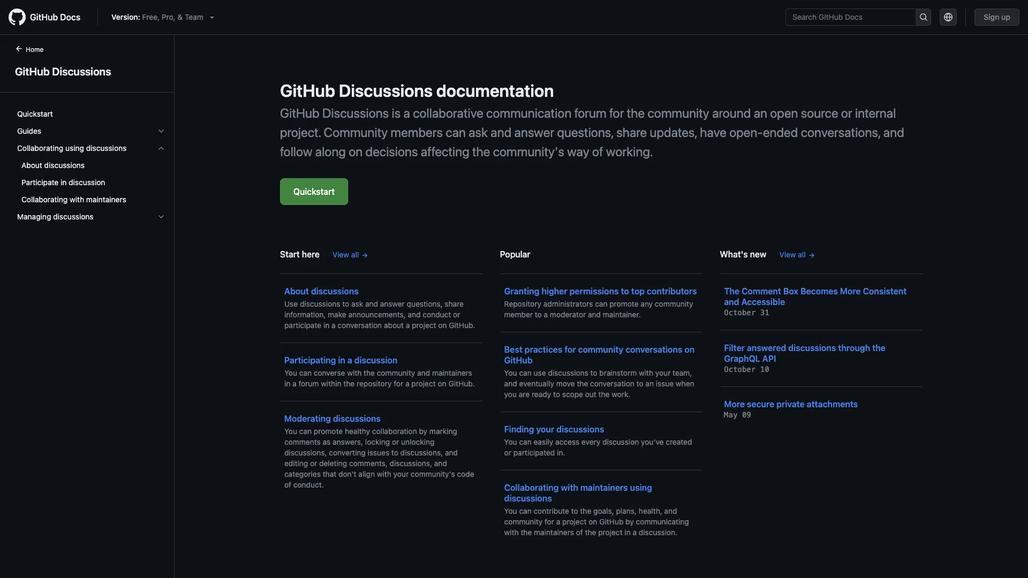 Task type: describe. For each thing, give the bounding box(es) containing it.
conversations,
[[801, 125, 881, 140]]

new
[[750, 249, 767, 260]]

around
[[713, 106, 751, 121]]

share inside github discussions documentation github discussions is a collaborative communication forum for the community around an open source or internal project. community members can ask and answer questions, share updates, have open-ended conversations, and follow along on decisions affecting the community's way of working.
[[617, 125, 647, 140]]

created
[[666, 438, 692, 447]]

ended
[[763, 125, 798, 140]]

eventually
[[519, 380, 555, 388]]

ask inside about discussions use discussions to ask and answer questions, share information, make announcements, and conduct or participate in a conversation about a project on github.
[[351, 300, 363, 309]]

unlocking
[[401, 438, 435, 447]]

open-
[[730, 125, 763, 140]]

forum inside github discussions documentation github discussions is a collaborative communication forum for the community around an open source or internal project. community members can ask and answer questions, share updates, have open-ended conversations, and follow along on decisions affecting the community's way of working.
[[575, 106, 607, 121]]

to down move
[[553, 390, 560, 399]]

move
[[557, 380, 575, 388]]

accessible
[[742, 297, 785, 307]]

ask inside github discussions documentation github discussions is a collaborative communication forum for the community around an open source or internal project. community members can ask and answer questions, share updates, have open-ended conversations, and follow along on decisions affecting the community's way of working.
[[469, 125, 488, 140]]

can inside moderating discussions you can promote healthy collaboration by marking comments as answers, locking or unlocking discussions, converting issues to discussions, and editing or deleting comments, discussions, and categories that don't align with your community's code of conduct.
[[299, 427, 312, 436]]

is
[[392, 106, 401, 121]]

can inside collaborating with maintainers using discussions you can contribute to the goals, plans, health, and community for a project on github by communicating with the maintainers of the project in a discussion.
[[519, 507, 532, 516]]

community inside granting higher permissions to top contributors repository administrators can promote any community member to a moderator and maintainer.
[[655, 300, 694, 309]]

access
[[556, 438, 580, 447]]

or inside about discussions use discussions to ask and answer questions, share information, make announcements, and conduct or participate in a conversation about a project on github.
[[453, 310, 460, 319]]

collaborating using discussions
[[17, 144, 127, 153]]

collaborating with maintainers using discussions you can contribute to the goals, plans, health, and community for a project on github by communicating with the maintainers of the project in a discussion.
[[504, 483, 689, 537]]

and inside the best practices for community conversations on github you can use discussions to brainstorm with your team, and eventually move the conversation to an issue when you are ready to scope out the work.
[[504, 380, 517, 388]]

you
[[504, 390, 517, 399]]

a right participating
[[348, 355, 352, 366]]

contribute
[[534, 507, 569, 516]]

version:
[[111, 13, 140, 21]]

or inside github discussions documentation github discussions is a collaborative communication forum for the community around an open source or internal project. community members can ask and answer questions, share updates, have open-ended conversations, and follow along on decisions affecting the community's way of working.
[[842, 106, 853, 121]]

github docs link
[[9, 9, 89, 26]]

triangle down image
[[208, 13, 216, 21]]

answer inside github discussions documentation github discussions is a collaborative communication forum for the community around an open source or internal project. community members can ask and answer questions, share updates, have open-ended conversations, and follow along on decisions affecting the community's way of working.
[[515, 125, 555, 140]]

discussions inside filter answered discussions through the graphql api october 10
[[789, 343, 837, 353]]

community's inside moderating discussions you can promote healthy collaboration by marking comments as answers, locking or unlocking discussions, converting issues to discussions, and editing or deleting comments, discussions, and categories that don't align with your community's code of conduct.
[[411, 470, 455, 479]]

to inside collaborating with maintainers using discussions you can contribute to the goals, plans, health, and community for a project on github by communicating with the maintainers of the project in a discussion.
[[571, 507, 578, 516]]

more inside "the comment box becomes more consistent and accessible october 31"
[[841, 286, 861, 297]]

maintainer.
[[603, 310, 641, 319]]

view for start here
[[333, 250, 349, 259]]

conduct
[[423, 310, 451, 319]]

github discussions element
[[0, 43, 175, 578]]

for inside participating in a discussion you can converse with the community and maintainers in a forum within the repository for a project on github.
[[394, 380, 404, 388]]

with inside the collaborating with maintainers link
[[70, 195, 84, 204]]

communicating
[[636, 518, 689, 527]]

of inside collaborating with maintainers using discussions you can contribute to the goals, plans, health, and community for a project on github by communicating with the maintainers of the project in a discussion.
[[576, 529, 583, 537]]

october inside "the comment box becomes more consistent and accessible october 31"
[[725, 309, 756, 317]]

promote inside granting higher permissions to top contributors repository administrators can promote any community member to a moderator and maintainer.
[[610, 300, 639, 309]]

health,
[[639, 507, 663, 516]]

your inside moderating discussions you can promote healthy collaboration by marking comments as answers, locking or unlocking discussions, converting issues to discussions, and editing or deleting comments, discussions, and categories that don't align with your community's code of conduct.
[[394, 470, 409, 479]]

or inside finding your discussions you can easily access every discussion you've created or participated in.
[[504, 449, 512, 458]]

quickstart link inside github discussions element
[[13, 106, 170, 123]]

your inside finding your discussions you can easily access every discussion you've created or participated in.
[[537, 425, 555, 435]]

more inside more secure private attachments may 09
[[725, 399, 745, 410]]

editing
[[284, 459, 308, 468]]

sign up link
[[975, 9, 1020, 26]]

discussions up the participate in discussion
[[44, 161, 85, 170]]

collaborating for collaborating with maintainers using discussions you can contribute to the goals, plans, health, and community for a project on github by communicating with the maintainers of the project in a discussion.
[[504, 483, 559, 493]]

repository
[[504, 300, 542, 309]]

promote inside moderating discussions you can promote healthy collaboration by marking comments as answers, locking or unlocking discussions, converting issues to discussions, and editing or deleting comments, discussions, and categories that don't align with your community's code of conduct.
[[314, 427, 343, 436]]

github inside the best practices for community conversations on github you can use discussions to brainstorm with your team, and eventually move the conversation to an issue when you are ready to scope out the work.
[[504, 355, 533, 366]]

managing discussions button
[[13, 208, 170, 226]]

discussions up the "make"
[[311, 286, 359, 297]]

conversations
[[626, 345, 683, 355]]

plans,
[[616, 507, 637, 516]]

guides
[[17, 127, 41, 136]]

converse
[[314, 369, 345, 378]]

a inside github discussions documentation github discussions is a collaborative communication forum for the community around an open source or internal project. community members can ask and answer questions, share updates, have open-ended conversations, and follow along on decisions affecting the community's way of working.
[[404, 106, 410, 121]]

with inside moderating discussions you can promote healthy collaboration by marking comments as answers, locking or unlocking discussions, converting issues to discussions, and editing or deleting comments, discussions, and categories that don't align with your community's code of conduct.
[[377, 470, 392, 479]]

a right about
[[406, 321, 410, 330]]

managing discussions
[[17, 212, 94, 221]]

free,
[[142, 13, 160, 21]]

healthy
[[345, 427, 370, 436]]

docs
[[60, 12, 80, 22]]

on inside github discussions documentation github discussions is a collaborative communication forum for the community around an open source or internal project. community members can ask and answer questions, share updates, have open-ended conversations, and follow along on decisions affecting the community's way of working.
[[349, 144, 363, 159]]

participating
[[284, 355, 336, 366]]

guides button
[[13, 123, 170, 140]]

sc 9kayk9 0 image for collaborating using discussions
[[157, 144, 166, 153]]

secure
[[747, 399, 775, 410]]

sc 9kayk9 0 image for managing discussions
[[157, 213, 166, 221]]

more secure private attachments may 09
[[725, 399, 858, 420]]

with inside participating in a discussion you can converse with the community and maintainers in a forum within the repository for a project on github.
[[347, 369, 362, 378]]

or up 'categories'
[[310, 459, 317, 468]]

what's
[[720, 249, 748, 260]]

code
[[457, 470, 474, 479]]

answers,
[[333, 438, 363, 447]]

can inside github discussions documentation github discussions is a collaborative communication forum for the community around an open source or internal project. community members can ask and answer questions, share updates, have open-ended conversations, and follow along on decisions affecting the community's way of working.
[[446, 125, 466, 140]]

in inside 'link'
[[61, 178, 67, 187]]

follow
[[280, 144, 313, 159]]

and inside "the comment box becomes more consistent and accessible october 31"
[[725, 297, 740, 307]]

collaborative
[[413, 106, 484, 121]]

on inside about discussions use discussions to ask and answer questions, share information, make announcements, and conduct or participate in a conversation about a project on github.
[[438, 321, 447, 330]]

what's new
[[720, 249, 767, 260]]

home link
[[11, 44, 61, 55]]

view all for start here
[[333, 250, 359, 259]]

start here
[[280, 249, 320, 260]]

discussions for github discussions documentation github discussions is a collaborative communication forum for the community around an open source or internal project. community members can ask and answer questions, share updates, have open-ended conversations, and follow along on decisions affecting the community's way of working.
[[339, 80, 433, 101]]

pro,
[[162, 13, 176, 21]]

quickstart inside github discussions element
[[17, 110, 53, 118]]

comments,
[[349, 459, 388, 468]]

and inside collaborating with maintainers using discussions you can contribute to the goals, plans, health, and community for a project on github by communicating with the maintainers of the project in a discussion.
[[665, 507, 678, 516]]

community inside the best practices for community conversations on github you can use discussions to brainstorm with your team, and eventually move the conversation to an issue when you are ready to scope out the work.
[[578, 345, 624, 355]]

by inside collaborating with maintainers using discussions you can contribute to the goals, plans, health, and community for a project on github by communicating with the maintainers of the project in a discussion.
[[626, 518, 634, 527]]

by inside moderating discussions you can promote healthy collaboration by marking comments as answers, locking or unlocking discussions, converting issues to discussions, and editing or deleting comments, discussions, and categories that don't align with your community's code of conduct.
[[419, 427, 428, 436]]

can inside granting higher permissions to top contributors repository administrators can promote any community member to a moderator and maintainer.
[[595, 300, 608, 309]]

&
[[178, 13, 183, 21]]

comment
[[742, 286, 782, 297]]

for inside collaborating with maintainers using discussions you can contribute to the goals, plans, health, and community for a project on github by communicating with the maintainers of the project in a discussion.
[[545, 518, 554, 527]]

you inside participating in a discussion you can converse with the community and maintainers in a forum within the repository for a project on github.
[[284, 369, 297, 378]]

participate
[[284, 321, 322, 330]]

announcements,
[[349, 310, 406, 319]]

github discussions link
[[13, 63, 161, 79]]

any
[[641, 300, 653, 309]]

october 10 element
[[725, 365, 770, 374]]

1 vertical spatial quickstart link
[[280, 178, 348, 205]]

brainstorm
[[600, 369, 637, 378]]

in.
[[557, 449, 565, 458]]

github discussions
[[15, 65, 111, 77]]

best
[[504, 345, 523, 355]]

becomes
[[801, 286, 838, 297]]

issue
[[656, 380, 674, 388]]

moderating discussions you can promote healthy collaboration by marking comments as answers, locking or unlocking discussions, converting issues to discussions, and editing or deleting comments, discussions, and categories that don't align with your community's code of conduct.
[[284, 414, 474, 490]]

collaborating with maintainers link
[[13, 191, 170, 208]]

or down collaboration
[[392, 438, 399, 447]]

affecting
[[421, 144, 470, 159]]

can inside finding your discussions you can easily access every discussion you've created or participated in.
[[519, 438, 532, 447]]

questions, inside github discussions documentation github discussions is a collaborative communication forum for the community around an open source or internal project. community members can ask and answer questions, share updates, have open-ended conversations, and follow along on decisions affecting the community's way of working.
[[557, 125, 614, 140]]

when
[[676, 380, 695, 388]]

scope
[[562, 390, 583, 399]]

updates,
[[650, 125, 698, 140]]

align
[[359, 470, 375, 479]]

within
[[321, 380, 342, 388]]

github docs
[[30, 12, 80, 22]]

a inside granting higher permissions to top contributors repository administrators can promote any community member to a moderator and maintainer.
[[544, 310, 548, 319]]

permissions
[[570, 286, 619, 297]]

and inside granting higher permissions to top contributors repository administrators can promote any community member to a moderator and maintainer.
[[588, 310, 601, 319]]

version: free, pro, & team
[[111, 13, 203, 21]]

every
[[582, 438, 601, 447]]

project down 'goals,'
[[599, 529, 623, 537]]

search image
[[920, 13, 928, 21]]

working.
[[606, 144, 653, 159]]

decisions
[[366, 144, 418, 159]]

in up converse
[[338, 355, 345, 366]]

github. inside participating in a discussion you can converse with the community and maintainers in a forum within the repository for a project on github.
[[449, 380, 475, 388]]

converting
[[329, 449, 366, 458]]

view all link for what's new
[[780, 249, 816, 261]]

project inside participating in a discussion you can converse with the community and maintainers in a forum within the repository for a project on github.
[[412, 380, 436, 388]]



Task type: vqa. For each thing, say whether or not it's contained in the screenshot.
set
no



Task type: locate. For each thing, give the bounding box(es) containing it.
conversation down brainstorm
[[590, 380, 635, 388]]

view all link for start here
[[333, 249, 369, 261]]

0 vertical spatial by
[[419, 427, 428, 436]]

discussions left through
[[789, 343, 837, 353]]

to inside about discussions use discussions to ask and answer questions, share information, make announcements, and conduct or participate in a conversation about a project on github.
[[342, 300, 349, 309]]

october 31 element
[[725, 309, 770, 317]]

discussions inside collaborating with maintainers using discussions you can contribute to the goals, plans, health, and community for a project on github by communicating with the maintainers of the project in a discussion.
[[504, 494, 552, 504]]

0 vertical spatial quickstart
[[17, 110, 53, 118]]

sc 9kayk9 0 image
[[157, 144, 166, 153], [157, 213, 166, 221]]

using inside dropdown button
[[65, 144, 84, 153]]

1 vertical spatial quickstart
[[294, 187, 335, 197]]

share up working.
[[617, 125, 647, 140]]

promote up as
[[314, 427, 343, 436]]

Search GitHub Docs search field
[[787, 9, 916, 25]]

can down participating
[[299, 369, 312, 378]]

discussion up 'repository'
[[354, 355, 398, 366]]

view for what's new
[[780, 250, 796, 259]]

to right the issues
[[392, 449, 399, 458]]

moderating
[[284, 414, 331, 424]]

0 vertical spatial forum
[[575, 106, 607, 121]]

conversation inside about discussions use discussions to ask and answer questions, share information, make announcements, and conduct or participate in a conversation about a project on github.
[[338, 321, 382, 330]]

2 horizontal spatial discussion
[[603, 438, 639, 447]]

0 horizontal spatial answer
[[380, 300, 405, 309]]

on down 'goals,'
[[589, 518, 598, 527]]

may 09 element
[[725, 411, 752, 420]]

on down conduct
[[438, 321, 447, 330]]

view all link up the box
[[780, 249, 816, 261]]

best practices for community conversations on github you can use discussions to brainstorm with your team, and eventually move the conversation to an issue when you are ready to scope out the work.
[[504, 345, 695, 399]]

can left use
[[519, 369, 532, 378]]

an left issue
[[646, 380, 654, 388]]

10
[[761, 365, 770, 374]]

community
[[324, 125, 388, 140]]

you left the contribute at the right bottom of page
[[504, 507, 517, 516]]

use
[[534, 369, 546, 378]]

graphql
[[725, 354, 761, 364]]

you inside moderating discussions you can promote healthy collaboration by marking comments as answers, locking or unlocking discussions, converting issues to discussions, and editing or deleting comments, discussions, and categories that don't align with your community's code of conduct.
[[284, 427, 297, 436]]

discussion inside 'link'
[[69, 178, 105, 187]]

0 vertical spatial discussion
[[69, 178, 105, 187]]

community's inside github discussions documentation github discussions is a collaborative communication forum for the community around an open source or internal project. community members can ask and answer questions, share updates, have open-ended conversations, and follow along on decisions affecting the community's way of working.
[[493, 144, 565, 159]]

0 vertical spatial discussions
[[52, 65, 111, 77]]

1 vertical spatial about
[[284, 286, 309, 297]]

0 horizontal spatial all
[[351, 250, 359, 259]]

1 vertical spatial answer
[[380, 300, 405, 309]]

discussions inside the best practices for community conversations on github you can use discussions to brainstorm with your team, and eventually move the conversation to an issue when you are ready to scope out the work.
[[548, 369, 589, 378]]

2 collaborating using discussions element from the top
[[9, 157, 174, 208]]

0 vertical spatial about
[[21, 161, 42, 170]]

conversation down "announcements,"
[[338, 321, 382, 330]]

you up you
[[504, 369, 517, 378]]

about discussions link
[[13, 157, 170, 174]]

1 vertical spatial of
[[284, 481, 291, 490]]

community up updates,
[[648, 106, 710, 121]]

community up brainstorm
[[578, 345, 624, 355]]

collaborating inside collaborating with maintainers using discussions you can contribute to the goals, plans, health, and community for a project on github by communicating with the maintainers of the project in a discussion.
[[504, 483, 559, 493]]

about discussions
[[21, 161, 85, 170]]

1 vertical spatial github.
[[449, 380, 475, 388]]

None search field
[[786, 9, 932, 26]]

1 view from the left
[[333, 250, 349, 259]]

team,
[[673, 369, 692, 378]]

and
[[491, 125, 512, 140], [884, 125, 905, 140], [725, 297, 740, 307], [365, 300, 378, 309], [408, 310, 421, 319], [588, 310, 601, 319], [417, 369, 430, 378], [504, 380, 517, 388], [445, 449, 458, 458], [434, 459, 447, 468], [665, 507, 678, 516]]

github. inside about discussions use discussions to ask and answer questions, share information, make announcements, and conduct or participate in a conversation about a project on github.
[[449, 321, 475, 330]]

1 vertical spatial more
[[725, 399, 745, 410]]

0 horizontal spatial ask
[[351, 300, 363, 309]]

09
[[743, 411, 752, 420]]

for right practices
[[565, 345, 576, 355]]

answer down communication
[[515, 125, 555, 140]]

1 horizontal spatial forum
[[575, 106, 607, 121]]

forum inside participating in a discussion you can converse with the community and maintainers in a forum within the repository for a project on github.
[[299, 380, 319, 388]]

2 horizontal spatial of
[[593, 144, 604, 159]]

all up the box
[[798, 250, 806, 259]]

0 vertical spatial questions,
[[557, 125, 614, 140]]

in inside about discussions use discussions to ask and answer questions, share information, make announcements, and conduct or participate in a conversation about a project on github.
[[324, 321, 330, 330]]

to down repository
[[535, 310, 542, 319]]

answered
[[747, 343, 787, 353]]

1 sc 9kayk9 0 image from the top
[[157, 144, 166, 153]]

you inside finding your discussions you can easily access every discussion you've created or participated in.
[[504, 438, 517, 447]]

collaborating down participate at the left of page
[[21, 195, 68, 204]]

a down the "make"
[[332, 321, 336, 330]]

0 horizontal spatial community's
[[411, 470, 455, 479]]

on inside collaborating with maintainers using discussions you can contribute to the goals, plans, health, and community for a project on github by communicating with the maintainers of the project in a discussion.
[[589, 518, 598, 527]]

1 vertical spatial an
[[646, 380, 654, 388]]

can inside the best practices for community conversations on github you can use discussions to brainstorm with your team, and eventually move the conversation to an issue when you are ready to scope out the work.
[[519, 369, 532, 378]]

and inside participating in a discussion you can converse with the community and maintainers in a forum within the repository for a project on github.
[[417, 369, 430, 378]]

0 vertical spatial promote
[[610, 300, 639, 309]]

here
[[302, 249, 320, 260]]

0 horizontal spatial about
[[21, 161, 42, 170]]

1 horizontal spatial questions,
[[557, 125, 614, 140]]

0 horizontal spatial conversation
[[338, 321, 382, 330]]

practices
[[525, 345, 563, 355]]

discussions up the contribute at the right bottom of page
[[504, 494, 552, 504]]

participating in a discussion you can converse with the community and maintainers in a forum within the repository for a project on github.
[[284, 355, 475, 388]]

0 vertical spatial quickstart link
[[13, 106, 170, 123]]

0 vertical spatial ask
[[469, 125, 488, 140]]

top
[[632, 286, 645, 297]]

2 vertical spatial of
[[576, 529, 583, 537]]

sign
[[984, 13, 1000, 21]]

questions, inside about discussions use discussions to ask and answer questions, share information, make announcements, and conduct or participate in a conversation about a project on github.
[[407, 300, 443, 309]]

october down the
[[725, 309, 756, 317]]

forum left the within
[[299, 380, 319, 388]]

1 vertical spatial discussions
[[339, 80, 433, 101]]

about inside collaborating using discussions element
[[21, 161, 42, 170]]

questions, up conduct
[[407, 300, 443, 309]]

ready
[[532, 390, 551, 399]]

more up the may 09 element at the bottom
[[725, 399, 745, 410]]

1 vertical spatial discussion
[[354, 355, 398, 366]]

2 vertical spatial your
[[394, 470, 409, 479]]

to right the contribute at the right bottom of page
[[571, 507, 578, 516]]

1 horizontal spatial using
[[630, 483, 652, 493]]

can up comments
[[299, 427, 312, 436]]

2 horizontal spatial your
[[656, 369, 671, 378]]

have
[[700, 125, 727, 140]]

view right here
[[333, 250, 349, 259]]

moderator
[[550, 310, 586, 319]]

discussions up is
[[339, 80, 433, 101]]

discussions down collaborating with maintainers
[[53, 212, 94, 221]]

the
[[627, 106, 645, 121], [472, 144, 490, 159], [873, 343, 886, 353], [364, 369, 375, 378], [344, 380, 355, 388], [577, 380, 588, 388], [599, 390, 610, 399], [580, 507, 592, 516], [521, 529, 532, 537], [585, 529, 597, 537]]

0 vertical spatial more
[[841, 286, 861, 297]]

2 view all link from the left
[[780, 249, 816, 261]]

quickstart link down along
[[280, 178, 348, 205]]

community up 'repository'
[[377, 369, 415, 378]]

can inside participating in a discussion you can converse with the community and maintainers in a forum within the repository for a project on github.
[[299, 369, 312, 378]]

conversation inside the best practices for community conversations on github you can use discussions to brainstorm with your team, and eventually move the conversation to an issue when you are ready to scope out the work.
[[590, 380, 635, 388]]

in down participating
[[284, 380, 291, 388]]

about inside about discussions use discussions to ask and answer questions, share information, make announcements, and conduct or participate in a conversation about a project on github.
[[284, 286, 309, 297]]

participate
[[21, 178, 59, 187]]

0 horizontal spatial quickstart link
[[13, 106, 170, 123]]

for inside the best practices for community conversations on github you can use discussions to brainstorm with your team, and eventually move the conversation to an issue when you are ready to scope out the work.
[[565, 345, 576, 355]]

marking
[[430, 427, 457, 436]]

october inside filter answered discussions through the graphql api october 10
[[725, 365, 756, 374]]

in down plans,
[[625, 529, 631, 537]]

github. down conduct
[[449, 321, 475, 330]]

quickstart up guides
[[17, 110, 53, 118]]

0 horizontal spatial by
[[419, 427, 428, 436]]

questions, up "way" on the right top
[[557, 125, 614, 140]]

0 vertical spatial an
[[754, 106, 768, 121]]

on up team,
[[685, 345, 695, 355]]

all
[[351, 250, 359, 259], [798, 250, 806, 259]]

discussions for github discussions
[[52, 65, 111, 77]]

view all for what's new
[[780, 250, 806, 259]]

an inside the best practices for community conversations on github you can use discussions to brainstorm with your team, and eventually move the conversation to an issue when you are ready to scope out the work.
[[646, 380, 654, 388]]

1 horizontal spatial an
[[754, 106, 768, 121]]

1 horizontal spatial view all
[[780, 250, 806, 259]]

work.
[[612, 390, 631, 399]]

community
[[648, 106, 710, 121], [655, 300, 694, 309], [578, 345, 624, 355], [377, 369, 415, 378], [504, 518, 543, 527]]

your inside the best practices for community conversations on github you can use discussions to brainstorm with your team, and eventually move the conversation to an issue when you are ready to scope out the work.
[[656, 369, 671, 378]]

finding your discussions you can easily access every discussion you've created or participated in.
[[504, 425, 692, 458]]

project right 'repository'
[[412, 380, 436, 388]]

to left top
[[621, 286, 629, 297]]

with
[[70, 195, 84, 204], [347, 369, 362, 378], [639, 369, 654, 378], [377, 470, 392, 479], [561, 483, 579, 493], [504, 529, 519, 537]]

your up issue
[[656, 369, 671, 378]]

granting higher permissions to top contributors repository administrators can promote any community member to a moderator and maintainer.
[[504, 286, 697, 319]]

sc 9kayk9 0 image inside collaborating using discussions dropdown button
[[157, 144, 166, 153]]

about for about discussions use discussions to ask and answer questions, share information, make announcements, and conduct or participate in a conversation about a project on github.
[[284, 286, 309, 297]]

using inside collaborating with maintainers using discussions you can contribute to the goals, plans, health, and community for a project on github by communicating with the maintainers of the project in a discussion.
[[630, 483, 652, 493]]

1 horizontal spatial ask
[[469, 125, 488, 140]]

the comment box becomes more consistent and accessible october 31
[[725, 286, 907, 317]]

granting
[[504, 286, 540, 297]]

you down finding
[[504, 438, 517, 447]]

1 horizontal spatial more
[[841, 286, 861, 297]]

collaboration
[[372, 427, 417, 436]]

discussion down about discussions link
[[69, 178, 105, 187]]

repository
[[357, 380, 392, 388]]

a right 'repository'
[[406, 380, 410, 388]]

collaborating up the contribute at the right bottom of page
[[504, 483, 559, 493]]

0 vertical spatial collaborating
[[17, 144, 63, 153]]

in inside collaborating with maintainers using discussions you can contribute to the goals, plans, health, and community for a project on github by communicating with the maintainers of the project in a discussion.
[[625, 529, 631, 537]]

the
[[725, 286, 740, 297]]

a down participating
[[293, 380, 297, 388]]

0 vertical spatial october
[[725, 309, 756, 317]]

2 vertical spatial discussion
[[603, 438, 639, 447]]

2 october from the top
[[725, 365, 756, 374]]

31
[[761, 309, 770, 317]]

can down permissions on the right of the page
[[595, 300, 608, 309]]

through
[[839, 343, 871, 353]]

discussions up move
[[548, 369, 589, 378]]

up
[[1002, 13, 1011, 21]]

project down the contribute at the right bottom of page
[[563, 518, 587, 527]]

to inside moderating discussions you can promote healthy collaboration by marking comments as answers, locking or unlocking discussions, converting issues to discussions, and editing or deleting comments, discussions, and categories that don't align with your community's code of conduct.
[[392, 449, 399, 458]]

or right conduct
[[453, 310, 460, 319]]

share inside about discussions use discussions to ask and answer questions, share information, make announcements, and conduct or participate in a conversation about a project on github.
[[445, 300, 464, 309]]

project inside about discussions use discussions to ask and answer questions, share information, make announcements, and conduct or participate in a conversation about a project on github.
[[412, 321, 436, 330]]

all right here
[[351, 250, 359, 259]]

home
[[26, 46, 44, 53]]

discussions inside finding your discussions you can easily access every discussion you've created or participated in.
[[557, 425, 605, 435]]

discussion inside participating in a discussion you can converse with the community and maintainers in a forum within the repository for a project on github.
[[354, 355, 398, 366]]

2 vertical spatial discussions
[[322, 106, 389, 121]]

forum up "way" on the right top
[[575, 106, 607, 121]]

maintainers inside collaborating using discussions element
[[86, 195, 126, 204]]

of inside moderating discussions you can promote healthy collaboration by marking comments as answers, locking or unlocking discussions, converting issues to discussions, and editing or deleting comments, discussions, and categories that don't align with your community's code of conduct.
[[284, 481, 291, 490]]

0 horizontal spatial promote
[[314, 427, 343, 436]]

0 horizontal spatial forum
[[299, 380, 319, 388]]

consistent
[[863, 286, 907, 297]]

you down participating
[[284, 369, 297, 378]]

for down the contribute at the right bottom of page
[[545, 518, 554, 527]]

an left open
[[754, 106, 768, 121]]

1 horizontal spatial quickstart link
[[280, 178, 348, 205]]

with inside the best practices for community conversations on github you can use discussions to brainstorm with your team, and eventually move the conversation to an issue when you are ready to scope out the work.
[[639, 369, 654, 378]]

in up collaborating with maintainers
[[61, 178, 67, 187]]

community's left code
[[411, 470, 455, 479]]

collaborating using discussions element containing collaborating using discussions
[[9, 140, 174, 208]]

1 view all from the left
[[333, 250, 359, 259]]

collaborating down guides
[[17, 144, 63, 153]]

in down the "make"
[[324, 321, 330, 330]]

0 vertical spatial community's
[[493, 144, 565, 159]]

sc 9kayk9 0 image
[[157, 127, 166, 136]]

discussions
[[52, 65, 111, 77], [339, 80, 433, 101], [322, 106, 389, 121]]

collaborating using discussions element
[[9, 140, 174, 208], [9, 157, 174, 208]]

you've
[[641, 438, 664, 447]]

0 vertical spatial answer
[[515, 125, 555, 140]]

1 vertical spatial questions,
[[407, 300, 443, 309]]

start
[[280, 249, 300, 260]]

source
[[801, 106, 839, 121]]

0 vertical spatial using
[[65, 144, 84, 153]]

1 vertical spatial promote
[[314, 427, 343, 436]]

filter answered discussions through the graphql api october 10
[[725, 343, 886, 374]]

1 horizontal spatial discussion
[[354, 355, 398, 366]]

issues
[[368, 449, 390, 458]]

0 vertical spatial your
[[656, 369, 671, 378]]

a
[[404, 106, 410, 121], [544, 310, 548, 319], [332, 321, 336, 330], [406, 321, 410, 330], [348, 355, 352, 366], [293, 380, 297, 388], [406, 380, 410, 388], [557, 518, 561, 527], [633, 529, 637, 537]]

github.
[[449, 321, 475, 330], [449, 380, 475, 388]]

using up health,
[[630, 483, 652, 493]]

october
[[725, 309, 756, 317], [725, 365, 756, 374]]

a left moderator
[[544, 310, 548, 319]]

share up conduct
[[445, 300, 464, 309]]

to up the out
[[591, 369, 598, 378]]

1 october from the top
[[725, 309, 756, 317]]

way
[[567, 144, 590, 159]]

0 horizontal spatial view all
[[333, 250, 359, 259]]

0 horizontal spatial more
[[725, 399, 745, 410]]

all for comment
[[798, 250, 806, 259]]

1 vertical spatial share
[[445, 300, 464, 309]]

project.
[[280, 125, 321, 140]]

more
[[841, 286, 861, 297], [725, 399, 745, 410]]

1 horizontal spatial of
[[576, 529, 583, 537]]

community's
[[493, 144, 565, 159], [411, 470, 455, 479]]

github inside collaborating with maintainers using discussions you can contribute to the goals, plans, health, and community for a project on github by communicating with the maintainers of the project in a discussion.
[[600, 518, 624, 527]]

1 collaborating using discussions element from the top
[[9, 140, 174, 208]]

you up comments
[[284, 427, 297, 436]]

0 horizontal spatial your
[[394, 470, 409, 479]]

1 horizontal spatial promote
[[610, 300, 639, 309]]

1 horizontal spatial all
[[798, 250, 806, 259]]

discussions down guides dropdown button
[[86, 144, 127, 153]]

1 horizontal spatial about
[[284, 286, 309, 297]]

0 horizontal spatial using
[[65, 144, 84, 153]]

discussions up every on the bottom
[[557, 425, 605, 435]]

to up the "make"
[[342, 300, 349, 309]]

1 vertical spatial community's
[[411, 470, 455, 479]]

community down the contribute at the right bottom of page
[[504, 518, 543, 527]]

1 vertical spatial ask
[[351, 300, 363, 309]]

along
[[315, 144, 346, 159]]

2 sc 9kayk9 0 image from the top
[[157, 213, 166, 221]]

all for discussions
[[351, 250, 359, 259]]

0 vertical spatial of
[[593, 144, 604, 159]]

questions,
[[557, 125, 614, 140], [407, 300, 443, 309]]

1 vertical spatial using
[[630, 483, 652, 493]]

answer inside about discussions use discussions to ask and answer questions, share information, make announcements, and conduct or participate in a conversation about a project on github.
[[380, 300, 405, 309]]

0 vertical spatial github.
[[449, 321, 475, 330]]

discussions
[[86, 144, 127, 153], [44, 161, 85, 170], [53, 212, 94, 221], [311, 286, 359, 297], [300, 300, 340, 309], [789, 343, 837, 353], [548, 369, 589, 378], [333, 414, 381, 424], [557, 425, 605, 435], [504, 494, 552, 504]]

0 vertical spatial share
[[617, 125, 647, 140]]

maintainers inside participating in a discussion you can converse with the community and maintainers in a forum within the repository for a project on github.
[[432, 369, 472, 378]]

1 vertical spatial collaborating
[[21, 195, 68, 204]]

participate in discussion link
[[13, 174, 170, 191]]

0 horizontal spatial an
[[646, 380, 654, 388]]

1 horizontal spatial answer
[[515, 125, 555, 140]]

view all link
[[333, 249, 369, 261], [780, 249, 816, 261]]

promote up maintainer.
[[610, 300, 639, 309]]

1 horizontal spatial by
[[626, 518, 634, 527]]

quickstart down along
[[294, 187, 335, 197]]

discussion right every on the bottom
[[603, 438, 639, 447]]

1 horizontal spatial view
[[780, 250, 796, 259]]

0 horizontal spatial quickstart
[[17, 110, 53, 118]]

can down the collaborative
[[446, 125, 466, 140]]

community inside collaborating with maintainers using discussions you can contribute to the goals, plans, health, and community for a project on github by communicating with the maintainers of the project in a discussion.
[[504, 518, 543, 527]]

don't
[[339, 470, 357, 479]]

1 view all link from the left
[[333, 249, 369, 261]]

0 horizontal spatial view all link
[[333, 249, 369, 261]]

1 horizontal spatial view all link
[[780, 249, 816, 261]]

0 horizontal spatial of
[[284, 481, 291, 490]]

a down the contribute at the right bottom of page
[[557, 518, 561, 527]]

that
[[323, 470, 337, 479]]

discussions inside moderating discussions you can promote healthy collaboration by marking comments as answers, locking or unlocking discussions, converting issues to discussions, and editing or deleting comments, discussions, and categories that don't align with your community's code of conduct.
[[333, 414, 381, 424]]

collaborating inside dropdown button
[[17, 144, 63, 153]]

github. up the marking
[[449, 380, 475, 388]]

of inside github discussions documentation github discussions is a collaborative communication forum for the community around an open source or internal project. community members can ask and answer questions, share updates, have open-ended conversations, and follow along on decisions affecting the community's way of working.
[[593, 144, 604, 159]]

2 view from the left
[[780, 250, 796, 259]]

select language: current language is english image
[[945, 13, 953, 21]]

1 vertical spatial your
[[537, 425, 555, 435]]

view all link right here
[[333, 249, 369, 261]]

1 vertical spatial october
[[725, 365, 756, 374]]

can up participated
[[519, 438, 532, 447]]

the inside filter answered discussions through the graphql api october 10
[[873, 343, 886, 353]]

you inside the best practices for community conversations on github you can use discussions to brainstorm with your team, and eventually move the conversation to an issue when you are ready to scope out the work.
[[504, 369, 517, 378]]

or down finding
[[504, 449, 512, 458]]

managing
[[17, 212, 51, 221]]

0 vertical spatial conversation
[[338, 321, 382, 330]]

quickstart link up collaborating using discussions dropdown button
[[13, 106, 170, 123]]

view right the "new"
[[780, 250, 796, 259]]

conduct.
[[293, 481, 324, 490]]

member
[[504, 310, 533, 319]]

0 vertical spatial sc 9kayk9 0 image
[[157, 144, 166, 153]]

github discussions documentation github discussions is a collaborative communication forum for the community around an open source or internal project. community members can ask and answer questions, share updates, have open-ended conversations, and follow along on decisions affecting the community's way of working.
[[280, 80, 905, 159]]

1 horizontal spatial conversation
[[590, 380, 635, 388]]

maintainers
[[86, 195, 126, 204], [432, 369, 472, 378], [581, 483, 628, 493], [534, 529, 574, 537]]

on inside the best practices for community conversations on github you can use discussions to brainstorm with your team, and eventually move the conversation to an issue when you are ready to scope out the work.
[[685, 345, 695, 355]]

about up the use
[[284, 286, 309, 297]]

1 horizontal spatial community's
[[493, 144, 565, 159]]

1 horizontal spatial quickstart
[[294, 187, 335, 197]]

about for about discussions
[[21, 161, 42, 170]]

information,
[[284, 310, 326, 319]]

an inside github discussions documentation github discussions is a collaborative communication forum for the community around an open source or internal project. community members can ask and answer questions, share updates, have open-ended conversations, and follow along on decisions affecting the community's way of working.
[[754, 106, 768, 121]]

1 vertical spatial by
[[626, 518, 634, 527]]

0 horizontal spatial questions,
[[407, 300, 443, 309]]

ask up "announcements,"
[[351, 300, 363, 309]]

to
[[621, 286, 629, 297], [342, 300, 349, 309], [535, 310, 542, 319], [591, 369, 598, 378], [637, 380, 644, 388], [553, 390, 560, 399], [392, 449, 399, 458], [571, 507, 578, 516]]

view all right the "new"
[[780, 250, 806, 259]]

discussion inside finding your discussions you can easily access every discussion you've created or participated in.
[[603, 438, 639, 447]]

forum
[[575, 106, 607, 121], [299, 380, 319, 388]]

community inside participating in a discussion you can converse with the community and maintainers in a forum within the repository for a project on github.
[[377, 369, 415, 378]]

collaborating for collaborating using discussions
[[17, 144, 63, 153]]

on inside participating in a discussion you can converse with the community and maintainers in a forum within the repository for a project on github.
[[438, 380, 447, 388]]

1 vertical spatial sc 9kayk9 0 image
[[157, 213, 166, 221]]

1 all from the left
[[351, 250, 359, 259]]

2 view all from the left
[[780, 250, 806, 259]]

1 vertical spatial conversation
[[590, 380, 635, 388]]

you inside collaborating with maintainers using discussions you can contribute to the goals, plans, health, and community for a project on github by communicating with the maintainers of the project in a discussion.
[[504, 507, 517, 516]]

promote
[[610, 300, 639, 309], [314, 427, 343, 436]]

community inside github discussions documentation github discussions is a collaborative communication forum for the community around an open source or internal project. community members can ask and answer questions, share updates, have open-ended conversations, and follow along on decisions affecting the community's way of working.
[[648, 106, 710, 121]]

open
[[771, 106, 799, 121]]

1 vertical spatial forum
[[299, 380, 319, 388]]

2 vertical spatial collaborating
[[504, 483, 559, 493]]

1 horizontal spatial share
[[617, 125, 647, 140]]

project down conduct
[[412, 321, 436, 330]]

an
[[754, 106, 768, 121], [646, 380, 654, 388]]

collaborating for collaborating with maintainers
[[21, 195, 68, 204]]

collaborating using discussions element containing about discussions
[[9, 157, 174, 208]]

a down plans,
[[633, 529, 637, 537]]

for right 'repository'
[[394, 380, 404, 388]]

contributors
[[647, 286, 697, 297]]

for inside github discussions documentation github discussions is a collaborative communication forum for the community around an open source or internal project. community members can ask and answer questions, share updates, have open-ended conversations, and follow along on decisions affecting the community's way of working.
[[610, 106, 624, 121]]

locking
[[365, 438, 390, 447]]

0 horizontal spatial share
[[445, 300, 464, 309]]

1 horizontal spatial your
[[537, 425, 555, 435]]

ask down the collaborative
[[469, 125, 488, 140]]

can left the contribute at the right bottom of page
[[519, 507, 532, 516]]

may
[[725, 411, 738, 420]]

sign up
[[984, 13, 1011, 21]]

0 horizontal spatial discussion
[[69, 178, 105, 187]]

2 all from the left
[[798, 250, 806, 259]]

discussions up "information,"
[[300, 300, 340, 309]]

project
[[412, 321, 436, 330], [412, 380, 436, 388], [563, 518, 587, 527], [599, 529, 623, 537]]

to down brainstorm
[[637, 380, 644, 388]]

0 horizontal spatial view
[[333, 250, 349, 259]]

on up the marking
[[438, 380, 447, 388]]

about up participate at the left of page
[[21, 161, 42, 170]]



